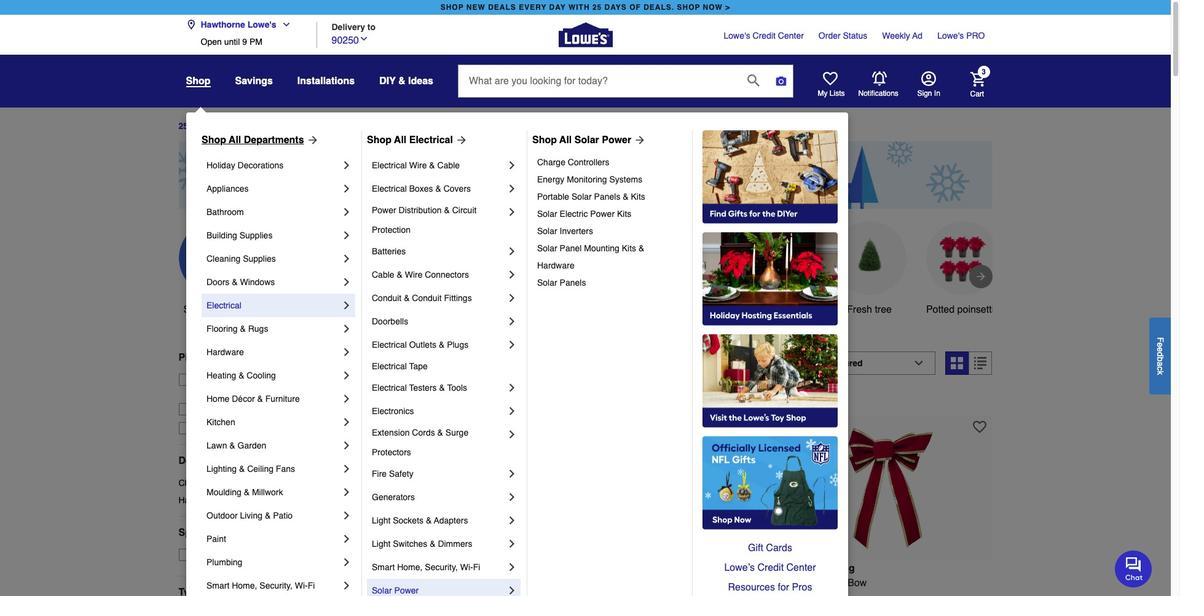 Task type: locate. For each thing, give the bounding box(es) containing it.
2 20.62- from the left
[[623, 578, 651, 589]]

100- inside the 100-count 20.62-ft multicolor incandescent plug-in christmas string lights
[[574, 578, 594, 589]]

& left millwork
[[244, 487, 250, 497]]

moulding
[[207, 487, 241, 497]]

1 horizontal spatial chevron down image
[[359, 34, 369, 43]]

2 count from the left
[[594, 578, 620, 589]]

shop down 25 days of deals link
[[202, 135, 226, 146]]

chevron down image inside 90250 button
[[359, 34, 369, 43]]

1 string from the left
[[419, 592, 445, 596]]

energy
[[537, 175, 565, 184]]

shop
[[441, 3, 464, 12], [677, 3, 700, 12]]

resources for pros
[[728, 582, 812, 593]]

savings
[[235, 76, 273, 87], [478, 304, 513, 315]]

string right solar power
[[419, 592, 445, 596]]

20.62- left multicolor
[[623, 578, 651, 589]]

smart home, security, wi-fi link down 'paint' link
[[207, 574, 341, 596]]

hardware up solar panels
[[537, 261, 575, 270]]

0 horizontal spatial 100-
[[361, 578, 381, 589]]

1 vertical spatial savings
[[478, 304, 513, 315]]

lowe's up pm
[[248, 20, 276, 30]]

1 vertical spatial wi-
[[295, 581, 308, 591]]

electrical wire & cable
[[372, 160, 460, 170]]

1 horizontal spatial plug-
[[574, 592, 597, 596]]

pickup up free
[[179, 352, 211, 363]]

1 compare from the left
[[383, 394, 419, 404]]

1 100- from the left
[[361, 578, 381, 589]]

1 lights from the left
[[447, 592, 474, 596]]

fi
[[473, 562, 480, 572], [308, 581, 315, 591]]

& inside power distribution & circuit protection
[[444, 205, 450, 215]]

power inside solar electric power kits link
[[590, 209, 615, 219]]

2 horizontal spatial shop
[[532, 135, 557, 146]]

electronics link
[[372, 400, 506, 423]]

kits up solar inverters link
[[617, 209, 631, 219]]

1 vertical spatial in
[[805, 578, 812, 589]]

1 horizontal spatial in
[[805, 578, 812, 589]]

charge
[[537, 157, 565, 167]]

compare
[[383, 394, 419, 404], [810, 394, 845, 404]]

1 vertical spatial panels
[[560, 278, 586, 288]]

bathroom link
[[207, 200, 341, 224]]

& left patio
[[265, 511, 271, 521]]

1 horizontal spatial living
[[399, 563, 428, 574]]

delivery up heating & cooling
[[223, 352, 262, 363]]

0 vertical spatial deals
[[224, 121, 247, 131]]

& right diy
[[398, 76, 405, 87]]

0 vertical spatial smart home, security, wi-fi
[[372, 562, 480, 572]]

count inside the 100-count 20.62-ft multicolor incandescent plug-in christmas string lights
[[594, 578, 620, 589]]

security, down plumbing link
[[260, 581, 292, 591]]

1 horizontal spatial smart home, security, wi-fi
[[372, 562, 480, 572]]

2 horizontal spatial christmas
[[608, 592, 653, 596]]

0 vertical spatial fi
[[473, 562, 480, 572]]

fresh tree
[[847, 304, 892, 315]]

2 compare from the left
[[810, 394, 845, 404]]

tools
[[447, 383, 467, 393]]

credit inside lowe's credit center link
[[753, 31, 776, 41]]

all up electrical wire & cable
[[394, 135, 406, 146]]

heating
[[207, 371, 236, 380]]

light down generators
[[372, 516, 391, 526]]

chevron right image for fire safety link
[[506, 468, 518, 480]]

chevron down image
[[276, 20, 291, 30], [359, 34, 369, 43]]

pickup & delivery
[[179, 352, 262, 363]]

ft left multicolor
[[651, 578, 656, 589]]

chevron right image for hardware
[[341, 346, 353, 358]]

0 vertical spatial kits
[[631, 192, 645, 202]]

in down plugs
[[450, 358, 462, 375]]

special offers button
[[179, 517, 341, 549]]

all inside button
[[209, 304, 220, 315]]

electrical down doorbells
[[372, 340, 407, 350]]

hawthorne up open until 9 pm
[[201, 20, 245, 30]]

deals right of
[[224, 121, 247, 131]]

1 vertical spatial security,
[[260, 581, 292, 591]]

all for solar
[[559, 135, 572, 146]]

1 horizontal spatial hardware
[[537, 261, 575, 270]]

holiday up appliances
[[207, 160, 235, 170]]

light left switches
[[372, 539, 391, 549]]

electrical
[[409, 135, 453, 146], [372, 160, 407, 170], [372, 184, 407, 194], [207, 301, 241, 310], [372, 340, 407, 350], [372, 361, 407, 371], [372, 383, 407, 393]]

0 vertical spatial chevron down image
[[276, 20, 291, 30]]

0 horizontal spatial smart
[[207, 581, 229, 591]]

conduit down cable & wire connectors
[[412, 293, 442, 303]]

electrical tape
[[372, 361, 428, 371]]

0 vertical spatial credit
[[753, 31, 776, 41]]

covers
[[444, 184, 471, 194]]

tree right artificial
[[319, 304, 336, 315]]

cable up covers
[[437, 160, 460, 170]]

shop all electrical
[[367, 135, 453, 146]]

& down batteries
[[397, 270, 403, 280]]

1 vertical spatial kits
[[617, 209, 631, 219]]

0 horizontal spatial arrow right image
[[304, 134, 319, 146]]

electronics
[[372, 406, 414, 416]]

doorbells
[[372, 317, 408, 326]]

1 horizontal spatial panels
[[594, 192, 620, 202]]

light
[[372, 516, 391, 526], [372, 539, 391, 549]]

0 vertical spatial plug-
[[535, 578, 558, 589]]

1 horizontal spatial fi
[[473, 562, 480, 572]]

0 vertical spatial wi-
[[460, 562, 473, 572]]

in inside the 'holiday living 8.5-in w red bow'
[[805, 578, 812, 589]]

all
[[229, 135, 241, 146], [394, 135, 406, 146], [559, 135, 572, 146], [209, 304, 220, 315]]

1 vertical spatial supplies
[[243, 254, 276, 264]]

all down 25 days of deals
[[229, 135, 241, 146]]

kits for solar panel mounting kits & hardware
[[622, 243, 636, 253]]

electrical down shop all electrical
[[372, 160, 407, 170]]

electrical up electrical wire & cable link
[[409, 135, 453, 146]]

0 horizontal spatial departments
[[179, 455, 239, 466]]

shop for shop all departments
[[202, 135, 226, 146]]

0 horizontal spatial tree
[[319, 304, 336, 315]]

smart for right smart home, security, wi-fi link
[[372, 562, 395, 572]]

shop new deals every day with 25 days of deals. shop now >
[[441, 3, 730, 12]]

0 horizontal spatial in
[[361, 592, 369, 596]]

2 horizontal spatial in
[[934, 89, 940, 98]]

1 vertical spatial cable
[[372, 270, 394, 280]]

doors & windows link
[[207, 270, 341, 294]]

1 light from the top
[[372, 516, 391, 526]]

find gifts for the diyer. image
[[703, 130, 838, 224]]

lights down dimmers
[[447, 592, 474, 596]]

1 vertical spatial plug-
[[574, 592, 597, 596]]

lighting
[[207, 464, 237, 474]]

living inside holiday living 100-count 20.62-ft white incandescent plug- in christmas string lights
[[399, 563, 428, 574]]

charge controllers
[[537, 157, 609, 167]]

security, for chevron right icon associated with left smart home, security, wi-fi link
[[260, 581, 292, 591]]

0 horizontal spatial ft
[[438, 578, 443, 589]]

& down today
[[270, 387, 276, 397]]

solar inside solar inverters link
[[537, 226, 557, 236]]

smart home, security, wi-fi down plumbing link
[[207, 581, 315, 591]]

pickup
[[179, 352, 211, 363], [240, 375, 266, 385]]

days
[[605, 3, 627, 12]]

holiday up 8.5-
[[788, 563, 823, 574]]

1 horizontal spatial shop
[[367, 135, 392, 146]]

living inside the 'holiday living 8.5-in w red bow'
[[826, 563, 855, 574]]

credit
[[753, 31, 776, 41], [758, 562, 784, 574]]

status
[[843, 31, 867, 41]]

0 horizontal spatial white
[[446, 578, 471, 589]]

resources
[[728, 582, 775, 593]]

hardware inside solar panel mounting kits & hardware
[[537, 261, 575, 270]]

in inside holiday living 100-count 20.62-ft white incandescent plug- in christmas string lights
[[361, 592, 369, 596]]

1 vertical spatial deals
[[222, 304, 247, 315]]

power inside shop all solar power link
[[602, 135, 631, 146]]

lowe's home improvement notification center image
[[872, 71, 887, 86]]

holiday decorations
[[207, 160, 284, 170]]

ft down light switches & dimmers "link"
[[438, 578, 443, 589]]

arrow right image inside shop all departments link
[[304, 134, 319, 146]]

chevron right image
[[506, 159, 518, 171], [341, 183, 353, 195], [341, 206, 353, 218], [341, 229, 353, 242], [506, 245, 518, 258], [506, 269, 518, 281], [341, 276, 353, 288], [506, 292, 518, 304], [341, 299, 353, 312], [506, 428, 518, 441], [506, 468, 518, 480], [341, 486, 353, 499], [341, 510, 353, 522], [506, 514, 518, 527], [506, 538, 518, 550], [341, 556, 353, 569], [506, 561, 518, 574], [341, 580, 353, 592]]

hawthorne inside button
[[197, 387, 239, 397]]

1 horizontal spatial compare
[[810, 394, 845, 404]]

center
[[778, 31, 804, 41], [787, 562, 816, 574]]

credit inside lowe's credit center link
[[758, 562, 784, 574]]

wire up conduit & conduit fittings
[[405, 270, 423, 280]]

1 vertical spatial shop
[[183, 304, 206, 315]]

light for light sockets & adapters
[[372, 516, 391, 526]]

100- inside holiday living 100-count 20.62-ft white incandescent plug- in christmas string lights
[[361, 578, 381, 589]]

delivery to
[[332, 22, 376, 32]]

1 vertical spatial hawthorne
[[197, 387, 239, 397]]

1 horizontal spatial wi-
[[460, 562, 473, 572]]

1 horizontal spatial cable
[[437, 160, 460, 170]]

delivery up lawn & garden
[[216, 423, 247, 433]]

solar inside solar electric power kits link
[[537, 209, 557, 219]]

holiday inside the 'holiday living 8.5-in w red bow'
[[788, 563, 823, 574]]

1 horizontal spatial smart home, security, wi-fi link
[[372, 556, 506, 579]]

shop
[[186, 76, 211, 87], [183, 304, 206, 315]]

25 left days
[[179, 121, 188, 131]]

special offers
[[179, 527, 245, 538]]

location image
[[186, 20, 196, 30]]

1 vertical spatial delivery
[[223, 352, 262, 363]]

electrical wire & cable link
[[372, 154, 506, 177]]

living for in
[[826, 563, 855, 574]]

lowe's credit center link
[[703, 558, 838, 578]]

0 horizontal spatial lights
[[447, 592, 474, 596]]

1 horizontal spatial in
[[597, 592, 606, 596]]

chevron right image for electrical testers & tools
[[506, 382, 518, 394]]

0 horizontal spatial wi-
[[295, 581, 308, 591]]

conduit & conduit fittings link
[[372, 286, 506, 310]]

weekly
[[882, 31, 910, 41]]

power down portable solar panels & kits link
[[590, 209, 615, 219]]

25 days of deals link
[[179, 121, 247, 131]]

& left tools
[[439, 383, 445, 393]]

1 vertical spatial home,
[[232, 581, 257, 591]]

1 horizontal spatial home,
[[397, 562, 423, 572]]

bow
[[848, 578, 867, 589]]

holiday inside holiday decorations link
[[207, 160, 235, 170]]

1 vertical spatial center
[[787, 562, 816, 574]]

1 ft from the left
[[438, 578, 443, 589]]

chevron right image for bathroom link
[[341, 206, 353, 218]]

2 light from the top
[[372, 539, 391, 549]]

2 e from the top
[[1156, 347, 1165, 352]]

charge controllers link
[[537, 154, 684, 171]]

& down solar inverters link
[[639, 243, 644, 253]]

building supplies link
[[207, 224, 341, 247]]

chevron right image for batteries link
[[506, 245, 518, 258]]

lights down multicolor
[[684, 592, 710, 596]]

0 horizontal spatial compare
[[383, 394, 419, 404]]

in inside button
[[934, 89, 940, 98]]

1 horizontal spatial 25
[[592, 3, 602, 12]]

e up d
[[1156, 342, 1165, 347]]

center left order
[[778, 31, 804, 41]]

christmas decorations link
[[179, 477, 341, 489]]

1 shop from the left
[[202, 135, 226, 146]]

1 horizontal spatial christmas
[[372, 592, 416, 596]]

20.62-
[[410, 578, 438, 589], [623, 578, 651, 589]]

1 vertical spatial credit
[[758, 562, 784, 574]]

sockets
[[393, 516, 424, 526]]

all for departments
[[229, 135, 241, 146]]

1 horizontal spatial lights
[[684, 592, 710, 596]]

hawthorne inside button
[[201, 20, 245, 30]]

0 vertical spatial center
[[778, 31, 804, 41]]

shop inside button
[[183, 304, 206, 315]]

1 horizontal spatial count
[[594, 578, 620, 589]]

1 count from the left
[[381, 578, 407, 589]]

arrow right image up holiday decorations link
[[304, 134, 319, 146]]

wi- down plumbing link
[[295, 581, 308, 591]]

& left dimmers
[[430, 539, 436, 549]]

0 vertical spatial savings
[[235, 76, 273, 87]]

0 vertical spatial hardware
[[537, 261, 575, 270]]

count inside holiday living 100-count 20.62-ft white incandescent plug- in christmas string lights
[[381, 578, 407, 589]]

supplies for cleaning supplies
[[243, 254, 276, 264]]

fire
[[372, 469, 387, 479]]

chevron right image for light switches & dimmers "link"
[[506, 538, 518, 550]]

a
[[1156, 361, 1165, 366]]

1 horizontal spatial shop
[[677, 3, 700, 12]]

0 horizontal spatial living
[[240, 511, 263, 521]]

kits inside solar panel mounting kits & hardware
[[622, 243, 636, 253]]

list view image
[[975, 357, 987, 369]]

deals
[[224, 121, 247, 131], [222, 304, 247, 315]]

1 horizontal spatial ft
[[651, 578, 656, 589]]

tree for artificial tree
[[319, 304, 336, 315]]

lawn
[[207, 441, 227, 451]]

electrical left boxes
[[372, 184, 407, 194]]

holiday for holiday living 100-count 20.62-ft white incandescent plug- in christmas string lights
[[361, 563, 397, 574]]

0 vertical spatial white
[[763, 304, 789, 315]]

all for deals
[[209, 304, 220, 315]]

chevron right image for appliances link
[[341, 183, 353, 195]]

savings down pm
[[235, 76, 273, 87]]

kits
[[631, 192, 645, 202], [617, 209, 631, 219], [622, 243, 636, 253]]

home, for left smart home, security, wi-fi link
[[232, 581, 257, 591]]

0 horizontal spatial hardware
[[207, 347, 244, 357]]

smart home, security, wi-fi link down dimmers
[[372, 556, 506, 579]]

security, up "solar power" link
[[425, 562, 458, 572]]

chevron right image for left smart home, security, wi-fi link
[[341, 580, 353, 592]]

lowe's pro
[[937, 31, 985, 41]]

electrical for electrical tape
[[372, 361, 407, 371]]

home,
[[397, 562, 423, 572], [232, 581, 257, 591]]

d
[[1156, 352, 1165, 357]]

chevron right image
[[341, 159, 353, 171], [506, 183, 518, 195], [506, 206, 518, 218], [341, 253, 353, 265], [506, 315, 518, 328], [341, 323, 353, 335], [506, 339, 518, 351], [341, 346, 353, 358], [341, 369, 353, 382], [506, 382, 518, 394], [341, 393, 353, 405], [506, 405, 518, 417], [341, 416, 353, 428], [341, 440, 353, 452], [341, 463, 353, 475], [506, 491, 518, 503], [341, 533, 353, 545], [506, 585, 518, 596]]

shop left new
[[441, 3, 464, 12]]

departments down lawn
[[179, 455, 239, 466]]

credit for lowe's
[[753, 31, 776, 41]]

2 100- from the left
[[574, 578, 594, 589]]

25 days of deals
[[179, 121, 247, 131]]

all up flooring
[[209, 304, 220, 315]]

electrical for electrical boxes & covers
[[372, 184, 407, 194]]

0 vertical spatial cable
[[437, 160, 460, 170]]

1 horizontal spatial departments
[[244, 135, 304, 146]]

solar for panel
[[537, 243, 557, 253]]

0 vertical spatial wire
[[409, 160, 427, 170]]

solar power
[[372, 586, 419, 596]]

1 vertical spatial pickup
[[240, 375, 266, 385]]

0 vertical spatial home,
[[397, 562, 423, 572]]

0 horizontal spatial shop
[[441, 3, 464, 12]]

& left rugs
[[240, 324, 246, 334]]

& left circuit
[[444, 205, 450, 215]]

power up protection
[[372, 205, 396, 215]]

plugs
[[447, 340, 469, 350]]

1 incandescent from the left
[[474, 578, 532, 589]]

0 horizontal spatial shop
[[202, 135, 226, 146]]

home, down switches
[[397, 562, 423, 572]]

lowe's down free store pickup today at:
[[241, 387, 268, 397]]

incandescent inside holiday living 100-count 20.62-ft white incandescent plug- in christmas string lights
[[474, 578, 532, 589]]

0 horizontal spatial smart home, security, wi-fi
[[207, 581, 315, 591]]

power down switches
[[394, 586, 419, 596]]

smart home, security, wi-fi for left smart home, security, wi-fi link
[[207, 581, 315, 591]]

testers
[[409, 383, 437, 393]]

departments up holiday decorations link
[[244, 135, 304, 146]]

fresh
[[847, 304, 872, 315]]

0 horizontal spatial 20.62-
[[410, 578, 438, 589]]

shop all departments link
[[202, 133, 319, 148]]

shop up electrical wire & cable
[[367, 135, 392, 146]]

fresh tree button
[[833, 221, 906, 317]]

at:
[[293, 375, 303, 385]]

shop left the "now"
[[677, 3, 700, 12]]

solar for power
[[372, 586, 392, 596]]

solar for inverters
[[537, 226, 557, 236]]

lowe's home improvement logo image
[[558, 8, 613, 62]]

cable down batteries
[[372, 270, 394, 280]]

solar inside shop all solar power link
[[575, 135, 599, 146]]

white inside holiday living 100-count 20.62-ft white incandescent plug- in christmas string lights
[[446, 578, 471, 589]]

gift cards link
[[703, 538, 838, 558]]

living down switches
[[399, 563, 428, 574]]

building supplies
[[207, 231, 273, 240]]

chevron right image for solar power
[[506, 585, 518, 596]]

0 vertical spatial pickup
[[179, 352, 211, 363]]

lights
[[447, 592, 474, 596], [684, 592, 710, 596]]

living inside 'link'
[[240, 511, 263, 521]]

lowe's home improvement cart image
[[970, 72, 985, 86]]

holiday up solar power
[[361, 563, 397, 574]]

wi- down dimmers
[[460, 562, 473, 572]]

electrical left tape
[[372, 361, 407, 371]]

2 shop from the left
[[367, 135, 392, 146]]

arrow right image
[[304, 134, 319, 146], [453, 134, 468, 146], [975, 270, 987, 283]]

compare inside the '5013254527' element
[[810, 394, 845, 404]]

flooring & rugs
[[207, 324, 268, 334]]

2 incandescent from the left
[[704, 578, 762, 589]]

order
[[819, 31, 841, 41]]

string inside the 100-count 20.62-ft multicolor incandescent plug-in christmas string lights
[[655, 592, 681, 596]]

rugs
[[248, 324, 268, 334]]

chevron right image for power distribution & circuit protection
[[506, 206, 518, 218]]

search image
[[747, 74, 760, 86]]

chevron right image for doorbells
[[506, 315, 518, 328]]

decorations for hanukkah decorations
[[220, 495, 266, 505]]

0 vertical spatial departments
[[244, 135, 304, 146]]

25 right with
[[592, 3, 602, 12]]

arrow right image inside shop all electrical link
[[453, 134, 468, 146]]

tree for fresh tree
[[875, 304, 892, 315]]

free store pickup today at:
[[197, 375, 303, 385]]

1 20.62- from the left
[[410, 578, 438, 589]]

conduit & conduit fittings
[[372, 293, 472, 303]]

every
[[519, 3, 547, 12]]

delivery up 90250
[[332, 22, 365, 32]]

solar inside "solar power" link
[[372, 586, 392, 596]]

heart outline image
[[760, 420, 773, 434]]

holiday inside holiday living 100-count 20.62-ft white incandescent plug- in christmas string lights
[[361, 563, 397, 574]]

1 vertical spatial light
[[372, 539, 391, 549]]

0 vertical spatial light
[[372, 516, 391, 526]]

1 tree from the left
[[319, 304, 336, 315]]

smart down plumbing
[[207, 581, 229, 591]]

electrical for electrical outlets & plugs
[[372, 340, 407, 350]]

1 horizontal spatial arrow right image
[[453, 134, 468, 146]]

wi- for chevron right icon associated with left smart home, security, wi-fi link
[[295, 581, 308, 591]]

lights inside holiday living 100-count 20.62-ft white incandescent plug- in christmas string lights
[[447, 592, 474, 596]]

deals inside button
[[222, 304, 247, 315]]

hardware down flooring
[[207, 347, 244, 357]]

lowe's inside button
[[248, 20, 276, 30]]

light inside "link"
[[372, 539, 391, 549]]

camera image
[[775, 75, 787, 87]]

1 horizontal spatial 100-
[[574, 578, 594, 589]]

lowe's left pro
[[937, 31, 964, 41]]

home, down plumbing
[[232, 581, 257, 591]]

0 horizontal spatial panels
[[560, 278, 586, 288]]

None search field
[[458, 65, 794, 109]]

shop all deals button
[[179, 221, 252, 317]]

0 horizontal spatial conduit
[[372, 293, 402, 303]]

incandescent inside the 100-count 20.62-ft multicolor incandescent plug-in christmas string lights
[[704, 578, 762, 589]]

& up heating
[[214, 352, 221, 363]]

arrow right image
[[631, 134, 646, 146]]

hawthorne for hawthorne lowe's
[[201, 20, 245, 30]]

smart up solar power
[[372, 562, 395, 572]]

power distribution & circuit protection link
[[372, 200, 506, 240]]

arrow right image for shop all departments
[[304, 134, 319, 146]]

grid view image
[[951, 357, 964, 369]]

smart
[[372, 562, 395, 572], [207, 581, 229, 591]]

holiday decorations link
[[207, 154, 341, 177]]

credit up resources for pros link
[[758, 562, 784, 574]]

decorations for holiday decorations
[[238, 160, 284, 170]]

all up charge controllers at the top
[[559, 135, 572, 146]]

kits down solar inverters link
[[622, 243, 636, 253]]

chevron right image for lawn & garden
[[341, 440, 353, 452]]

chevron right image for moulding & millwork link
[[341, 486, 353, 499]]

adapters
[[434, 516, 468, 526]]

security,
[[425, 562, 458, 572], [260, 581, 292, 591]]

0 vertical spatial hawthorne
[[201, 20, 245, 30]]

credit up search image
[[753, 31, 776, 41]]

solar for panels
[[537, 278, 557, 288]]

distribution
[[399, 205, 442, 215]]

2 lights from the left
[[684, 592, 710, 596]]

arrow right image up poinsettia
[[975, 270, 987, 283]]

holiday for holiday decorations
[[207, 160, 235, 170]]

pickup up hawthorne lowe's & nearby stores button
[[240, 375, 266, 385]]

chevron right image for cleaning supplies
[[341, 253, 353, 265]]

3 shop from the left
[[532, 135, 557, 146]]

2 vertical spatial kits
[[622, 243, 636, 253]]

compare inside 1001813120 element
[[383, 394, 419, 404]]

1 vertical spatial smart
[[207, 581, 229, 591]]

garden
[[238, 441, 266, 451]]

2 string from the left
[[655, 592, 681, 596]]

2 horizontal spatial living
[[826, 563, 855, 574]]

hawthorne down store
[[197, 387, 239, 397]]

electrical tape link
[[372, 357, 518, 376]]

ft inside the 100-count 20.62-ft multicolor incandescent plug-in christmas string lights
[[651, 578, 656, 589]]

chevron right image for lighting & ceiling fans
[[341, 463, 353, 475]]

in
[[934, 89, 940, 98], [361, 592, 369, 596], [597, 592, 606, 596]]

living up red
[[826, 563, 855, 574]]

solar inside "solar panels" link
[[537, 278, 557, 288]]

solar inside solar panel mounting kits & hardware
[[537, 243, 557, 253]]

lighting & ceiling fans
[[207, 464, 295, 474]]

savings up the 198 products in holiday decorations
[[478, 304, 513, 315]]

home
[[207, 394, 230, 404]]

0 vertical spatial shop
[[186, 76, 211, 87]]

potted
[[926, 304, 955, 315]]

2 tree from the left
[[875, 304, 892, 315]]

supplies up windows
[[243, 254, 276, 264]]

smart home, security, wi-fi down the light switches & dimmers
[[372, 562, 480, 572]]

1 horizontal spatial 20.62-
[[623, 578, 651, 589]]

2 ft from the left
[[651, 578, 656, 589]]

for
[[778, 582, 789, 593]]

fans
[[276, 464, 295, 474]]

electrical up electronics at the bottom of the page
[[372, 383, 407, 393]]

conduit
[[372, 293, 402, 303], [412, 293, 442, 303]]

portable
[[537, 192, 569, 202]]

1 vertical spatial smart home, security, wi-fi
[[207, 581, 315, 591]]

living down hanukkah decorations link
[[240, 511, 263, 521]]

1 horizontal spatial white
[[763, 304, 789, 315]]



Task type: describe. For each thing, give the bounding box(es) containing it.
& right boxes
[[435, 184, 441, 194]]

solar panel mounting kits & hardware link
[[537, 240, 684, 274]]

white inside button
[[763, 304, 789, 315]]

paint
[[207, 534, 226, 544]]

& left plugs
[[439, 340, 445, 350]]

products
[[390, 358, 446, 375]]

lighting & ceiling fans link
[[207, 457, 341, 481]]

0 horizontal spatial pickup
[[179, 352, 211, 363]]

20.62- inside holiday living 100-count 20.62-ft white incandescent plug- in christmas string lights
[[410, 578, 438, 589]]

credit for lowe's
[[758, 562, 784, 574]]

& right lawn
[[229, 441, 235, 451]]

& right store
[[239, 371, 244, 380]]

holiday hosting essentials. image
[[703, 232, 838, 326]]

days
[[191, 121, 211, 131]]

paint link
[[207, 527, 341, 551]]

lights inside the 100-count 20.62-ft multicolor incandescent plug-in christmas string lights
[[684, 592, 710, 596]]

day
[[549, 3, 566, 12]]

hanukkah decorations link
[[179, 494, 341, 506]]

tape
[[409, 361, 428, 371]]

lowe's inside button
[[241, 387, 268, 397]]

power inside power distribution & circuit protection
[[372, 205, 396, 215]]

chevron right image for "light sockets & adapters" link
[[506, 514, 518, 527]]

millwork
[[252, 487, 283, 497]]

electrical outlets & plugs
[[372, 340, 469, 350]]

0 horizontal spatial smart home, security, wi-fi link
[[207, 574, 341, 596]]

heart outline image
[[973, 420, 987, 434]]

chevron right image for electronics
[[506, 405, 518, 417]]

lowe's credit center link
[[724, 30, 804, 42]]

& right the sockets
[[426, 516, 432, 526]]

3
[[982, 68, 986, 76]]

hawthorne for hawthorne lowe's & nearby stores
[[197, 387, 239, 397]]

christmas decorations
[[179, 478, 266, 488]]

& up led
[[404, 293, 410, 303]]

living for patio
[[240, 511, 263, 521]]

shop for shop all deals
[[183, 304, 206, 315]]

& up electrical boxes & covers link
[[429, 160, 435, 170]]

1 horizontal spatial savings
[[478, 304, 513, 315]]

patio
[[273, 511, 293, 521]]

free
[[197, 375, 215, 385]]

dimmers
[[438, 539, 472, 549]]

lowe's home improvement lists image
[[823, 71, 838, 86]]

sign in
[[917, 89, 940, 98]]

0 vertical spatial 25
[[592, 3, 602, 12]]

solar for electric
[[537, 209, 557, 219]]

shop all solar power
[[532, 135, 631, 146]]

chevron right image for generators
[[506, 491, 518, 503]]

2 horizontal spatial arrow right image
[[975, 270, 987, 283]]

artificial tree
[[282, 304, 336, 315]]

moulding & millwork
[[207, 487, 283, 497]]

chevron right image for the electrical link
[[341, 299, 353, 312]]

hardware inside "link"
[[207, 347, 244, 357]]

deals
[[488, 3, 516, 12]]

diy
[[379, 76, 396, 87]]

electrical up flooring
[[207, 301, 241, 310]]

0 horizontal spatial savings
[[235, 76, 273, 87]]

flooring & rugs link
[[207, 317, 341, 341]]

hardware link
[[207, 341, 341, 364]]

chevron right image for outdoor living & patio 'link'
[[341, 510, 353, 522]]

kits for solar electric power kits
[[617, 209, 631, 219]]

sign in button
[[917, 71, 940, 98]]

Search Query text field
[[459, 65, 738, 97]]

& down systems
[[623, 192, 629, 202]]

order status link
[[819, 30, 867, 42]]

& inside button
[[398, 76, 405, 87]]

holiday living 100-count 20.62-ft white incandescent plug- in christmas string lights
[[361, 563, 558, 596]]

fi for left smart home, security, wi-fi link
[[308, 581, 315, 591]]

chevron right image for heating & cooling
[[341, 369, 353, 382]]

lowe's credit center
[[724, 31, 804, 41]]

0 vertical spatial delivery
[[332, 22, 365, 32]]

chevron right image for electrical outlets & plugs
[[506, 339, 518, 351]]

chevron right image for flooring & rugs
[[341, 323, 353, 335]]

installations
[[297, 76, 355, 87]]

solar inverters
[[537, 226, 593, 236]]

smart home, security, wi-fi for right smart home, security, wi-fi link
[[372, 562, 480, 572]]

open until 9 pm
[[201, 37, 262, 47]]

chevron right image for plumbing link
[[341, 556, 353, 569]]

visit the lowe's toy shop. image
[[703, 334, 838, 428]]

gift cards
[[748, 543, 792, 554]]

fast delivery
[[197, 423, 247, 433]]

my lists
[[818, 89, 845, 98]]

sale
[[215, 550, 232, 560]]

extension cords & surge protectors link
[[372, 423, 506, 462]]

christmas inside holiday living 100-count 20.62-ft white incandescent plug- in christmas string lights
[[372, 592, 416, 596]]

& inside extension cords & surge protectors
[[437, 428, 443, 438]]

chevron right image for kitchen
[[341, 416, 353, 428]]

0 vertical spatial in
[[450, 358, 462, 375]]

lowe's down >
[[724, 31, 750, 41]]

solar panels link
[[537, 274, 684, 291]]

string inside holiday living 100-count 20.62-ft white incandescent plug- in christmas string lights
[[419, 592, 445, 596]]

center for lowe's credit center
[[778, 31, 804, 41]]

home, for right smart home, security, wi-fi link
[[397, 562, 423, 572]]

shop for shop
[[186, 76, 211, 87]]

lowe's home improvement account image
[[921, 71, 936, 86]]

electrical for electrical testers & tools
[[372, 383, 407, 393]]

christmas inside the 100-count 20.62-ft multicolor incandescent plug-in christmas string lights
[[608, 592, 653, 596]]

plug- inside the 100-count 20.62-ft multicolor incandescent plug-in christmas string lights
[[574, 592, 597, 596]]

white button
[[739, 221, 813, 317]]

building
[[207, 231, 237, 240]]

chevron right image for conduit & conduit fittings link
[[506, 292, 518, 304]]

bathroom
[[207, 207, 244, 217]]

power inside "solar power" link
[[394, 586, 419, 596]]

plug- inside holiday living 100-count 20.62-ft white incandescent plug- in christmas string lights
[[535, 578, 558, 589]]

0 horizontal spatial chevron down image
[[276, 20, 291, 30]]

sign
[[917, 89, 932, 98]]

lawn & garden
[[207, 441, 266, 451]]

ad
[[912, 31, 923, 41]]

wi- for chevron right icon associated with right smart home, security, wi-fi link
[[460, 562, 473, 572]]

heating & cooling
[[207, 371, 276, 380]]

& right doors
[[232, 277, 238, 287]]

holiday for holiday living 8.5-in w red bow
[[788, 563, 823, 574]]

chat invite button image
[[1115, 550, 1153, 588]]

chevron right image for the extension cords & surge protectors link
[[506, 428, 518, 441]]

chevron right image for paint
[[341, 533, 353, 545]]

living for count
[[399, 563, 428, 574]]

& inside button
[[270, 387, 276, 397]]

cable & wire connectors
[[372, 270, 469, 280]]

shop all departments
[[202, 135, 304, 146]]

solar inside portable solar panels & kits link
[[572, 192, 592, 202]]

compare for 1001813120 element
[[383, 394, 419, 404]]

hawthorne lowe's & nearby stores button
[[197, 386, 330, 398]]

doors & windows
[[207, 277, 275, 287]]

store
[[217, 375, 238, 385]]

0 horizontal spatial cable
[[372, 270, 394, 280]]

extension
[[372, 428, 410, 438]]

ft inside holiday living 100-count 20.62-ft white incandescent plug- in christmas string lights
[[438, 578, 443, 589]]

compare for the '5013254527' element
[[810, 394, 845, 404]]

in inside the 100-count 20.62-ft multicolor incandescent plug-in christmas string lights
[[597, 592, 606, 596]]

on
[[201, 550, 212, 560]]

moulding & millwork link
[[207, 481, 341, 504]]

energy monitoring systems link
[[537, 171, 684, 188]]

outdoor living & patio
[[207, 511, 293, 521]]

0 vertical spatial panels
[[594, 192, 620, 202]]

artificial tree button
[[272, 221, 346, 317]]

1 vertical spatial 25
[[179, 121, 188, 131]]

monitoring
[[567, 175, 607, 184]]

diy & ideas button
[[379, 70, 433, 92]]

generators
[[372, 492, 415, 502]]

center for lowe's credit center
[[787, 562, 816, 574]]

electrical boxes & covers
[[372, 184, 471, 194]]

solar inverters link
[[537, 223, 684, 240]]

portable solar panels & kits
[[537, 192, 645, 202]]

special
[[179, 527, 213, 538]]

1 vertical spatial departments
[[179, 455, 239, 466]]

electrical for electrical wire & cable
[[372, 160, 407, 170]]

1 conduit from the left
[[372, 293, 402, 303]]

batteries link
[[372, 240, 506, 263]]

chevron right image for electrical wire & cable link
[[506, 159, 518, 171]]

supplies for building supplies
[[240, 231, 273, 240]]

order status
[[819, 31, 867, 41]]

chevron right image for holiday decorations
[[341, 159, 353, 171]]

now
[[703, 3, 723, 12]]

fittings
[[444, 293, 472, 303]]

1 e from the top
[[1156, 342, 1165, 347]]

heating & cooling link
[[207, 364, 341, 387]]

windows
[[240, 277, 275, 287]]

shop for shop all electrical
[[367, 135, 392, 146]]

holiday living 8.5-in w red bow
[[788, 563, 867, 589]]

c
[[1156, 366, 1165, 370]]

décor
[[232, 394, 255, 404]]

& inside solar panel mounting kits & hardware
[[639, 243, 644, 253]]

multicolor
[[659, 578, 701, 589]]

potted poinsettia button
[[926, 221, 1000, 317]]

resources for pros link
[[703, 578, 838, 596]]

light for light switches & dimmers
[[372, 539, 391, 549]]

1 vertical spatial savings button
[[459, 221, 533, 317]]

20.62- inside the 100-count 20.62-ft multicolor incandescent plug-in christmas string lights
[[623, 578, 651, 589]]

5013254527 element
[[788, 393, 845, 405]]

decorations for christmas decorations
[[220, 478, 266, 488]]

all for electrical
[[394, 135, 406, 146]]

0 horizontal spatial christmas
[[179, 478, 217, 488]]

holiday down plugs
[[466, 358, 519, 375]]

shop new deals every day with 25 days of deals. shop now > link
[[438, 0, 733, 15]]

gift
[[748, 543, 763, 554]]

shop for shop all solar power
[[532, 135, 557, 146]]

9
[[242, 37, 247, 47]]

2 conduit from the left
[[412, 293, 442, 303]]

departments element
[[179, 455, 341, 467]]

& right décor
[[257, 394, 263, 404]]

chevron right image for home décor & furniture
[[341, 393, 353, 405]]

25 days of deals. shop new deals every day. while supplies last. image
[[179, 141, 992, 209]]

plumbing link
[[207, 551, 341, 574]]

chevron right image for right smart home, security, wi-fi link
[[506, 561, 518, 574]]

1 shop from the left
[[441, 3, 464, 12]]

1001813120 element
[[361, 393, 419, 405]]

appliances
[[207, 184, 249, 194]]

& inside 'link'
[[265, 511, 271, 521]]

arrow right image for shop all electrical
[[453, 134, 468, 146]]

chevron right image for cable & wire connectors link
[[506, 269, 518, 281]]

100-count 20.62-ft multicolor incandescent plug-in christmas string lights
[[574, 578, 762, 596]]

lowe's pro link
[[937, 30, 985, 42]]

1 horizontal spatial pickup
[[240, 375, 266, 385]]

f e e d b a c k
[[1156, 337, 1165, 375]]

hanukkah decorations
[[179, 495, 266, 505]]

chevron right image for "building supplies" link
[[341, 229, 353, 242]]

2 shop from the left
[[677, 3, 700, 12]]

smart for left smart home, security, wi-fi link
[[207, 581, 229, 591]]

& left ceiling
[[239, 464, 245, 474]]

1 vertical spatial wire
[[405, 270, 423, 280]]

officially licensed n f l gifts. shop now. image
[[703, 436, 838, 530]]

my
[[818, 89, 828, 98]]

100-count 20.62-ft multicolor incandescent plug-in christmas string lights link
[[574, 563, 779, 596]]

2 vertical spatial delivery
[[216, 423, 247, 433]]

security, for chevron right icon associated with right smart home, security, wi-fi link
[[425, 562, 458, 572]]

w
[[815, 578, 824, 589]]

fi for right smart home, security, wi-fi link
[[473, 562, 480, 572]]

0 vertical spatial savings button
[[235, 70, 273, 92]]

chevron right image for electrical boxes & covers
[[506, 183, 518, 195]]

chevron right image for the doors & windows "link"
[[341, 276, 353, 288]]



Task type: vqa. For each thing, say whether or not it's contained in the screenshot.
the 'My Lists' link
yes



